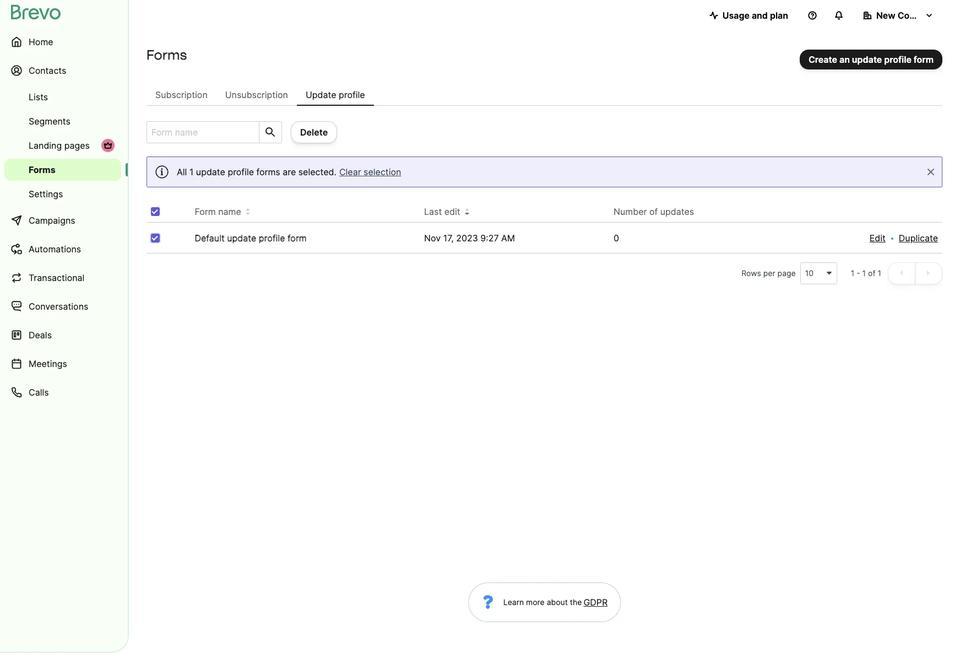 Task type: locate. For each thing, give the bounding box(es) containing it.
1 horizontal spatial forms
[[147, 47, 187, 63]]

subscription
[[155, 89, 208, 100]]

number of updates button
[[614, 205, 703, 218]]

1 horizontal spatial form
[[914, 54, 934, 65]]

deals
[[29, 330, 52, 341]]

lists link
[[4, 86, 121, 108]]

of inside button
[[650, 206, 658, 217]]

more
[[526, 597, 545, 607]]

contacts
[[29, 65, 66, 76]]

forms
[[147, 47, 187, 63], [29, 164, 55, 175]]

of right number
[[650, 206, 658, 217]]

forms down landing
[[29, 164, 55, 175]]

about
[[547, 597, 568, 607]]

Campaign name search field
[[147, 122, 255, 143]]

default
[[195, 233, 225, 244]]

form
[[914, 54, 934, 65], [288, 233, 307, 244]]

nov 17, 2023 9:27 am
[[424, 233, 515, 244]]

learn
[[504, 597, 524, 607]]

settings
[[29, 188, 63, 199]]

update right all on the left
[[196, 166, 225, 177]]

of
[[650, 206, 658, 217], [869, 268, 876, 278]]

0 horizontal spatial update
[[196, 166, 225, 177]]

unsubscription link
[[216, 84, 297, 106]]

segments
[[29, 116, 70, 127]]

number
[[614, 206, 647, 217]]

new
[[877, 10, 896, 21]]

0 horizontal spatial forms
[[29, 164, 55, 175]]

forms inside forms link
[[29, 164, 55, 175]]

nov
[[424, 233, 441, 244]]

subscription link
[[147, 84, 216, 106]]

create an update profile form
[[809, 54, 934, 65]]

conversations
[[29, 301, 88, 312]]

update
[[852, 54, 882, 65], [196, 166, 225, 177], [227, 233, 256, 244]]

1 vertical spatial update
[[196, 166, 225, 177]]

0 vertical spatial forms
[[147, 47, 187, 63]]

search button
[[259, 122, 282, 143]]

2 vertical spatial update
[[227, 233, 256, 244]]

form name
[[195, 206, 241, 217]]

update
[[306, 89, 336, 100]]

home
[[29, 36, 53, 47]]

update down name
[[227, 233, 256, 244]]

landing pages link
[[4, 134, 121, 157]]

edit link
[[870, 231, 886, 245]]

delete button
[[291, 121, 337, 143]]

lists
[[29, 91, 48, 102]]

landing
[[29, 140, 62, 151]]

0 vertical spatial update
[[852, 54, 882, 65]]

update right "an"
[[852, 54, 882, 65]]

transactional link
[[4, 265, 121, 291]]

1 - 1 of 1
[[851, 268, 882, 278]]

campaigns link
[[4, 207, 121, 234]]

duplicate link
[[899, 231, 938, 245]]

delete
[[300, 127, 328, 138]]

left___rvooi image
[[104, 141, 112, 150]]

1 vertical spatial of
[[869, 268, 876, 278]]

-
[[857, 268, 861, 278]]

create
[[809, 54, 838, 65]]

2 horizontal spatial update
[[852, 54, 882, 65]]

gdpr
[[584, 597, 608, 608]]

last
[[424, 206, 442, 217]]

0 horizontal spatial of
[[650, 206, 658, 217]]

automations link
[[4, 236, 121, 262]]

new company
[[877, 10, 939, 21]]

unsubscription
[[225, 89, 288, 100]]

rows
[[742, 268, 761, 278]]

edit
[[445, 206, 461, 217]]

settings link
[[4, 183, 121, 205]]

meetings
[[29, 358, 67, 369]]

duplicate
[[899, 233, 938, 244]]

forms up subscription
[[147, 47, 187, 63]]

of right -
[[869, 268, 876, 278]]

forms link
[[4, 159, 121, 181]]

segments link
[[4, 110, 121, 132]]

transactional
[[29, 272, 85, 283]]

search image
[[264, 126, 277, 139]]

1 vertical spatial forms
[[29, 164, 55, 175]]

profile
[[885, 54, 912, 65], [339, 89, 365, 100], [228, 166, 254, 177], [259, 233, 285, 244]]

home link
[[4, 29, 121, 55]]

number of updates
[[614, 206, 694, 217]]

0 vertical spatial of
[[650, 206, 658, 217]]

1
[[190, 166, 194, 177], [851, 268, 855, 278], [863, 268, 866, 278], [878, 268, 882, 278]]

0 horizontal spatial form
[[288, 233, 307, 244]]

an
[[840, 54, 850, 65]]

update profile link
[[297, 84, 374, 106]]

rows per page
[[742, 268, 796, 278]]

update for an
[[852, 54, 882, 65]]



Task type: vqa. For each thing, say whether or not it's contained in the screenshot.
Your automations will appear here. in the bottom of the page
no



Task type: describe. For each thing, give the bounding box(es) containing it.
last edit button
[[424, 205, 469, 218]]

1 vertical spatial form
[[288, 233, 307, 244]]

learn more about the gdpr
[[504, 597, 608, 608]]

campaigns
[[29, 215, 75, 226]]

default update profile form link
[[195, 233, 307, 244]]

conversations link
[[4, 293, 121, 320]]

0 vertical spatial form
[[914, 54, 934, 65]]

per
[[764, 268, 776, 278]]

update profile
[[306, 89, 365, 100]]

forms
[[257, 166, 280, 177]]

gdpr link
[[582, 596, 608, 609]]

company
[[898, 10, 939, 21]]

name
[[218, 206, 241, 217]]

clear selection link
[[337, 165, 404, 179]]

form
[[195, 206, 216, 217]]

deals link
[[4, 322, 121, 348]]

updates
[[661, 206, 694, 217]]

clear
[[339, 166, 361, 177]]

calls link
[[4, 379, 121, 406]]

edit
[[870, 233, 886, 244]]

9:27
[[481, 233, 499, 244]]

usage
[[723, 10, 750, 21]]

all 1 update profile forms are selected. clear selection
[[177, 166, 401, 177]]

plan
[[770, 10, 789, 21]]

1 horizontal spatial update
[[227, 233, 256, 244]]

update for 1
[[196, 166, 225, 177]]

calls
[[29, 387, 49, 398]]

last edit
[[424, 206, 461, 217]]

selected.
[[299, 166, 337, 177]]

new company button
[[855, 4, 943, 26]]

am
[[502, 233, 515, 244]]

and
[[752, 10, 768, 21]]

default update profile form
[[195, 233, 307, 244]]

2023
[[456, 233, 478, 244]]

page
[[778, 268, 796, 278]]

create an update profile form link
[[800, 50, 943, 69]]

usage and plan
[[723, 10, 789, 21]]

1 horizontal spatial of
[[869, 268, 876, 278]]

all
[[177, 166, 187, 177]]

automations
[[29, 244, 81, 255]]

meetings link
[[4, 350, 121, 377]]

usage and plan button
[[701, 4, 797, 26]]

are
[[283, 166, 296, 177]]

form name button
[[195, 205, 250, 218]]

the
[[570, 597, 582, 607]]

17,
[[443, 233, 454, 244]]

selection
[[364, 166, 401, 177]]

0
[[614, 233, 619, 244]]

pages
[[64, 140, 90, 151]]

landing pages
[[29, 140, 90, 151]]

contacts link
[[4, 57, 121, 84]]



